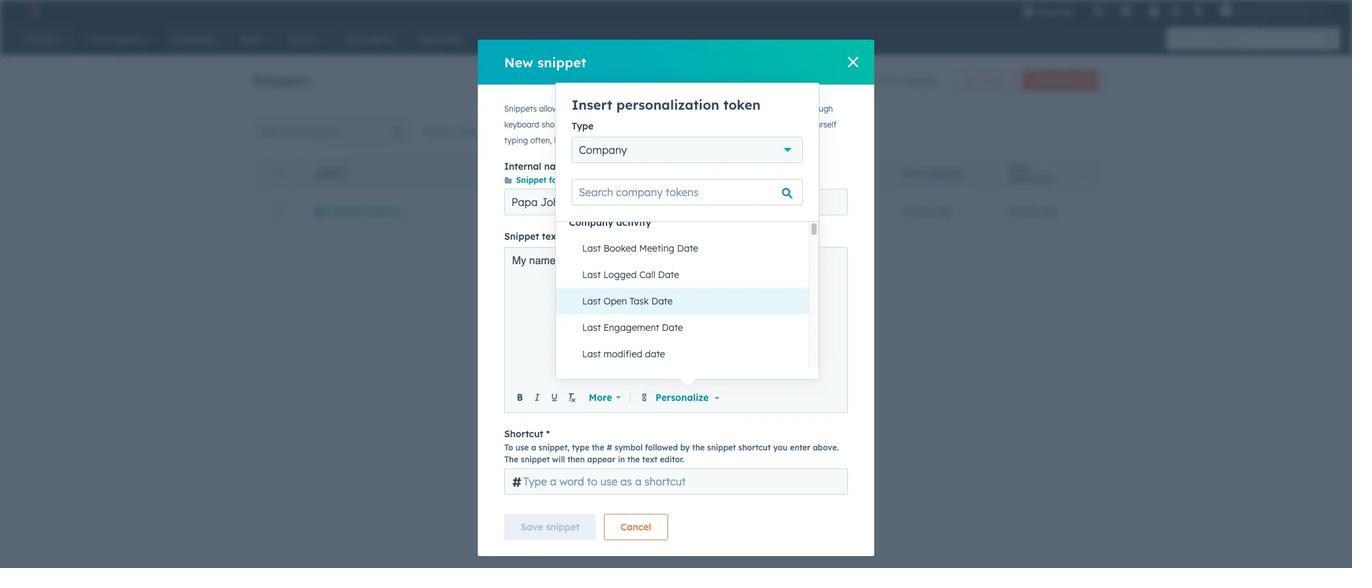 Task type: locate. For each thing, give the bounding box(es) containing it.
8 down date created
[[903, 205, 909, 217]]

last inside last open task date button
[[582, 295, 601, 307]]

date inside date modified
[[1009, 164, 1030, 174]]

snippets
[[253, 72, 311, 88], [504, 104, 537, 114]]

2 horizontal spatial folder
[[981, 75, 1003, 85]]

created
[[797, 169, 834, 179]]

last engagement date button
[[569, 315, 809, 341]]

tara schultz
[[797, 205, 850, 217]]

0 horizontal spatial folder
[[368, 205, 395, 217]]

new right 0 of 5 created
[[962, 75, 979, 85]]

0 vertical spatial folder
[[981, 75, 1003, 85]]

0 vertical spatial 1
[[575, 175, 579, 185]]

0 vertical spatial name
[[544, 161, 570, 173]]

of right line
[[730, 120, 738, 130]]

blocks
[[646, 104, 670, 114]]

text up "link opens in a new window" image
[[740, 120, 754, 130]]

snippet for create snippet
[[1060, 75, 1088, 85]]

agenda.
[[652, 136, 683, 145]]

modified for last
[[604, 348, 643, 360]]

days down date created
[[911, 205, 932, 217]]

by inside the snippets allow you to create reusable blocks of text that you can access quickly through keyboard shortcuts. get started by entering a phrase or line of text that you find yourself typing often, like a greeting or meeting agenda.
[[626, 120, 635, 130]]

press to sort. element
[[1078, 169, 1083, 180]]

snippet folder 1
[[516, 175, 579, 185], [330, 205, 403, 217]]

you
[[561, 104, 574, 114], [716, 104, 730, 114], [774, 120, 788, 130], [773, 443, 788, 453]]

2 horizontal spatial the
[[692, 443, 705, 453]]

modified
[[1009, 174, 1052, 184], [604, 348, 643, 360]]

0 vertical spatial of
[[882, 75, 891, 87]]

0 vertical spatial new
[[504, 54, 533, 70]]

name left is
[[529, 255, 556, 267]]

0
[[874, 75, 880, 87]]

name for my
[[529, 255, 556, 267]]

0 horizontal spatial #
[[512, 474, 522, 490]]

last up "papa"
[[582, 243, 601, 254]]

followed
[[645, 443, 678, 453]]

link opens in a new window image
[[738, 136, 746, 147]]

can
[[732, 104, 746, 114]]

folder inside 'button'
[[981, 75, 1003, 85]]

name
[[316, 169, 339, 179]]

1 horizontal spatial 1
[[575, 175, 579, 185]]

snippet,
[[539, 443, 570, 453]]

last booked meeting date button
[[569, 235, 809, 262]]

8 down date modified on the right top of page
[[1009, 205, 1014, 217]]

modified left press to sort. element
[[1009, 174, 1052, 184]]

search button
[[1318, 28, 1341, 50]]

1 horizontal spatial snippets
[[504, 104, 537, 114]]

press to sort. image
[[1078, 169, 1083, 178]]

0 horizontal spatial that
[[699, 104, 714, 114]]

0 horizontal spatial ago
[[935, 205, 952, 217]]

save snippet button
[[504, 514, 596, 541]]

last
[[582, 243, 601, 254], [582, 269, 601, 281], [582, 295, 601, 307], [582, 322, 601, 334], [582, 348, 601, 360]]

1 vertical spatial snippet folder 1
[[330, 205, 403, 217]]

company for company activity
[[569, 217, 614, 229]]

Search HubSpot search field
[[1167, 28, 1329, 50]]

or left line
[[705, 120, 713, 130]]

modified down engagement
[[604, 348, 643, 360]]

1 vertical spatial #
[[512, 474, 522, 490]]

snippet up my
[[504, 231, 539, 243]]

# up appear
[[607, 443, 612, 453]]

1 vertical spatial created
[[926, 169, 963, 179]]

more button
[[580, 391, 630, 404]]

hubspot link
[[16, 3, 50, 19]]

of right blocks
[[672, 104, 680, 114]]

1 8 days ago from the left
[[903, 205, 952, 217]]

by down reusable
[[626, 120, 635, 130]]

1 ago from the left
[[935, 205, 952, 217]]

#
[[607, 443, 612, 453], [512, 474, 522, 490]]

new up keyboard
[[504, 54, 533, 70]]

1 vertical spatial new
[[962, 75, 979, 85]]

2 horizontal spatial by
[[837, 169, 847, 179]]

create snippet
[[1033, 75, 1088, 85]]

name for internal
[[544, 161, 570, 173]]

more
[[589, 392, 612, 404]]

1
[[575, 175, 579, 185], [398, 205, 403, 217]]

of left 5
[[882, 75, 891, 87]]

2 vertical spatial snippet
[[504, 231, 539, 243]]

date modified button
[[993, 158, 1099, 187]]

0 vertical spatial or
[[705, 120, 713, 130]]

the right followed
[[692, 443, 705, 453]]

1 inside popup button
[[575, 175, 579, 185]]

0 horizontal spatial a
[[531, 443, 536, 453]]

ascending sort. press to sort descending. element
[[343, 169, 348, 180]]

create snippet button
[[1022, 70, 1099, 91]]

internal name
[[504, 161, 570, 173]]

calling icon image
[[1093, 5, 1105, 17]]

1 horizontal spatial 8 days ago
[[1009, 205, 1058, 217]]

1 vertical spatial company
[[569, 217, 614, 229]]

4 last from the top
[[582, 322, 601, 334]]

entering
[[637, 120, 668, 130]]

last open task date button
[[569, 288, 809, 315]]

personalize button
[[653, 390, 722, 405]]

1 horizontal spatial days
[[1017, 205, 1038, 217]]

8
[[903, 205, 909, 217], [1009, 205, 1014, 217]]

snippet
[[516, 175, 547, 185], [330, 205, 365, 217], [504, 231, 539, 243]]

1 horizontal spatial 8
[[1009, 205, 1014, 217]]

1 horizontal spatial snippet folder 1
[[516, 175, 579, 185]]

2 vertical spatial folder
[[368, 205, 395, 217]]

last inside last modified date button
[[582, 348, 601, 360]]

will
[[552, 455, 565, 465]]

snippet right save
[[546, 522, 580, 533]]

ago down date modified button
[[1040, 205, 1058, 217]]

2 last from the top
[[582, 269, 601, 281]]

1 vertical spatial or
[[609, 136, 617, 145]]

1 horizontal spatial by
[[680, 443, 690, 453]]

my
[[512, 255, 526, 267]]

that down access
[[757, 120, 772, 130]]

studios
[[1278, 5, 1308, 16]]

the right in
[[627, 455, 640, 465]]

1 horizontal spatial folder
[[549, 175, 573, 185]]

2 ago from the left
[[1040, 205, 1058, 217]]

snippets for snippets
[[253, 72, 311, 88]]

1 vertical spatial by
[[837, 169, 847, 179]]

1 horizontal spatial a
[[569, 136, 574, 145]]

company up the booked
[[569, 217, 614, 229]]

0 vertical spatial snippets
[[253, 72, 311, 88]]

5
[[894, 75, 899, 87]]

last up more
[[582, 348, 601, 360]]

1 horizontal spatial ago
[[1040, 205, 1058, 217]]

0 horizontal spatial 8
[[903, 205, 909, 217]]

0 horizontal spatial by
[[626, 120, 635, 130]]

last down "papa"
[[582, 269, 601, 281]]

menu
[[1014, 0, 1337, 21]]

company
[[579, 143, 627, 157], [569, 217, 614, 229]]

john
[[597, 255, 620, 267]]

2
[[1311, 5, 1315, 16]]

symbol
[[615, 443, 643, 453]]

0 vertical spatial modified
[[1009, 174, 1052, 184]]

last inside last engagement date button
[[582, 322, 601, 334]]

snippet
[[537, 54, 586, 70], [1060, 75, 1088, 85], [707, 443, 736, 453], [521, 455, 550, 465], [546, 522, 580, 533]]

type
[[572, 120, 594, 132]]

1 vertical spatial 1
[[398, 205, 403, 217]]

# down the
[[512, 474, 522, 490]]

snippet down internal name
[[516, 175, 547, 185]]

menu item
[[1084, 0, 1086, 21]]

0 vertical spatial snippet folder 1
[[516, 175, 579, 185]]

1 vertical spatial that
[[757, 120, 772, 130]]

name button
[[300, 158, 782, 187]]

dialog containing new snippet
[[478, 40, 874, 557]]

8 days ago down date modified on the right top of page
[[1009, 205, 1058, 217]]

My name is Papa John text field
[[512, 254, 841, 386]]

1 vertical spatial snippet
[[330, 205, 365, 217]]

snippet right create
[[1060, 75, 1088, 85]]

5 last from the top
[[582, 348, 601, 360]]

2 horizontal spatial of
[[882, 75, 891, 87]]

the up appear
[[592, 443, 604, 453]]

or down started
[[609, 136, 617, 145]]

0 vertical spatial snippet
[[516, 175, 547, 185]]

last for last logged call date
[[582, 269, 601, 281]]

snippets inside the snippets allow you to create reusable blocks of text that you can access quickly through keyboard shortcuts. get started by entering a phrase or line of text that you find yourself typing often, like a greeting or meeting agenda.
[[504, 104, 537, 114]]

use
[[516, 443, 529, 453]]

you left the enter
[[773, 443, 788, 453]]

by
[[626, 120, 635, 130], [837, 169, 847, 179], [680, 443, 690, 453]]

editor.
[[660, 455, 684, 465]]

keyboard
[[504, 120, 540, 130]]

a up the "agenda."
[[670, 120, 675, 130]]

0 vertical spatial that
[[699, 104, 714, 114]]

text down followed
[[642, 455, 658, 465]]

0 vertical spatial created
[[902, 75, 935, 87]]

1 vertical spatial snippets
[[504, 104, 537, 114]]

shortcuts.
[[542, 120, 578, 130]]

0 horizontal spatial or
[[609, 136, 617, 145]]

8 days ago down date created
[[903, 205, 952, 217]]

allow
[[539, 104, 558, 114]]

snippet up allow
[[537, 54, 586, 70]]

1 vertical spatial a
[[569, 136, 574, 145]]

owner:
[[422, 126, 452, 137]]

ago down date created
[[935, 205, 952, 217]]

new inside new folder 'button'
[[962, 75, 979, 85]]

2 days from the left
[[1017, 205, 1038, 217]]

3 last from the top
[[582, 295, 601, 307]]

company down started
[[579, 143, 627, 157]]

cancel
[[621, 522, 651, 533]]

my name is papa john
[[512, 255, 620, 267]]

get
[[581, 120, 594, 130]]

folder
[[981, 75, 1003, 85], [549, 175, 573, 185], [368, 205, 395, 217]]

type
[[572, 443, 590, 453]]

1 vertical spatial folder
[[549, 175, 573, 185]]

snippet folder 1 down internal name
[[516, 175, 579, 185]]

engagement
[[604, 322, 659, 334]]

2 vertical spatial a
[[531, 443, 536, 453]]

search image
[[1325, 34, 1334, 44]]

new for new snippet
[[504, 54, 533, 70]]

1 horizontal spatial #
[[607, 443, 612, 453]]

learn
[[688, 136, 711, 145]]

snippet folder 1 button
[[504, 173, 587, 188]]

name up snippet folder 1 popup button
[[544, 161, 570, 173]]

reusable
[[612, 104, 644, 114]]

1 last from the top
[[582, 243, 601, 254]]

last inside last booked meeting date button
[[582, 243, 601, 254]]

snippets allow you to create reusable blocks of text that you can access quickly through keyboard shortcuts. get started by entering a phrase or line of text that you find yourself typing often, like a greeting or meeting agenda.
[[504, 104, 837, 145]]

0 horizontal spatial new
[[504, 54, 533, 70]]

0 vertical spatial by
[[626, 120, 635, 130]]

close image
[[848, 57, 859, 67]]

2 horizontal spatial a
[[670, 120, 675, 130]]

last left open
[[582, 295, 601, 307]]

0 horizontal spatial 8 days ago
[[903, 205, 952, 217]]

snippet down ascending sort. press to sort descending. element
[[330, 205, 365, 217]]

days down date modified on the right top of page
[[1017, 205, 1038, 217]]

last left engagement
[[582, 322, 601, 334]]

date
[[1009, 164, 1030, 174], [903, 169, 924, 179], [677, 243, 698, 254], [658, 269, 679, 281], [652, 295, 673, 307], [662, 322, 683, 334]]

a right use
[[531, 443, 536, 453]]

0 horizontal spatial days
[[911, 205, 932, 217]]

name inside text box
[[529, 255, 556, 267]]

1 vertical spatial of
[[672, 104, 680, 114]]

0 horizontal spatial modified
[[604, 348, 643, 360]]

snippets inside banner
[[253, 72, 311, 88]]

0 horizontal spatial 1
[[398, 205, 403, 217]]

company inside field
[[569, 217, 614, 229]]

you left find
[[774, 120, 788, 130]]

0 vertical spatial company
[[579, 143, 627, 157]]

None field
[[556, 163, 819, 553]]

modified inside button
[[604, 348, 643, 360]]

snippet down use
[[521, 455, 550, 465]]

schultz
[[819, 205, 850, 217]]

2 vertical spatial by
[[680, 443, 690, 453]]

# inside shortcut to use a snippet, type the # symbol followed by the snippet shortcut you enter above. the snippet will then appear in the text editor.
[[607, 443, 612, 453]]

upgrade image
[[1023, 6, 1035, 18]]

personalize
[[656, 392, 709, 404]]

date modified
[[1009, 164, 1052, 184]]

last inside last logged call date button
[[582, 269, 601, 281]]

created
[[902, 75, 935, 87], [926, 169, 963, 179]]

text up is
[[542, 231, 560, 243]]

by up the editor.
[[680, 443, 690, 453]]

of
[[882, 75, 891, 87], [672, 104, 680, 114], [730, 120, 738, 130]]

Internal name text field
[[504, 189, 848, 215]]

the
[[592, 443, 604, 453], [692, 443, 705, 453], [627, 455, 640, 465]]

8 days ago
[[903, 205, 952, 217], [1009, 205, 1058, 217]]

by right created
[[837, 169, 847, 179]]

dialog
[[478, 40, 874, 557]]

created inside button
[[926, 169, 963, 179]]

snippet inside banner
[[1060, 75, 1088, 85]]

1 vertical spatial name
[[529, 255, 556, 267]]

2 vertical spatial of
[[730, 120, 738, 130]]

0 vertical spatial #
[[607, 443, 612, 453]]

modified inside button
[[1009, 174, 1052, 184]]

quickly
[[776, 104, 802, 114]]

a right like in the top left of the page
[[569, 136, 574, 145]]

0 horizontal spatial snippets
[[253, 72, 311, 88]]

snippet folder 1 down ascending sort. press to sort descending. element
[[330, 205, 403, 217]]

that up phrase
[[699, 104, 714, 114]]

company inside popup button
[[579, 143, 627, 157]]

company activity
[[569, 217, 651, 229]]

last for last modified date
[[582, 348, 601, 360]]

1 vertical spatial modified
[[604, 348, 643, 360]]

1 horizontal spatial new
[[962, 75, 979, 85]]

1 horizontal spatial modified
[[1009, 174, 1052, 184]]

booked
[[604, 243, 637, 254]]



Task type: describe. For each thing, give the bounding box(es) containing it.
often,
[[530, 136, 552, 145]]

call
[[639, 269, 656, 281]]

snippet inside snippet folder 1 popup button
[[516, 175, 547, 185]]

marketplaces image
[[1121, 6, 1133, 18]]

text inside shortcut to use a snippet, type the # symbol followed by the snippet shortcut you enter above. the snippet will then appear in the text editor.
[[642, 455, 658, 465]]

by inside 'created by' button
[[837, 169, 847, 179]]

notifications image
[[1193, 6, 1205, 18]]

like
[[554, 136, 567, 145]]

logged
[[604, 269, 637, 281]]

new for new folder
[[962, 75, 979, 85]]

last engagement date
[[582, 322, 683, 334]]

apoptosis studios 2
[[1235, 5, 1315, 16]]

line
[[715, 120, 728, 130]]

any button
[[458, 118, 494, 145]]

last booked meeting date
[[582, 243, 698, 254]]

new folder
[[962, 75, 1003, 85]]

snippet folder 1 inside popup button
[[516, 175, 579, 185]]

in
[[618, 455, 625, 465]]

snippet for new snippet
[[537, 54, 586, 70]]

hubspot image
[[24, 3, 40, 19]]

of inside snippets banner
[[882, 75, 891, 87]]

created inside snippets banner
[[902, 75, 935, 87]]

shortcut
[[739, 443, 771, 453]]

none field containing company activity
[[556, 163, 819, 553]]

new folder button
[[951, 70, 1014, 91]]

by inside shortcut to use a snippet, type the # symbol followed by the snippet shortcut you enter above. the snippet will then appear in the text editor.
[[680, 443, 690, 453]]

internal
[[504, 161, 542, 173]]

Type a word to use as a shortcut text field
[[504, 469, 848, 495]]

you left the can
[[716, 104, 730, 114]]

text up phrase
[[682, 104, 697, 114]]

shortcut
[[504, 428, 543, 440]]

0 horizontal spatial of
[[672, 104, 680, 114]]

apoptosis studios 2 button
[[1213, 0, 1335, 21]]

personalization
[[617, 97, 719, 113]]

meeting
[[639, 243, 675, 254]]

snippets for snippets allow you to create reusable blocks of text that you can access quickly through keyboard shortcuts. get started by entering a phrase or line of text that you find yourself typing often, like a greeting or meeting agenda.
[[504, 104, 537, 114]]

a inside shortcut to use a snippet, type the # symbol followed by the snippet shortcut you enter above. the snippet will then appear in the text editor.
[[531, 443, 536, 453]]

tara
[[797, 205, 816, 217]]

last logged call date button
[[569, 262, 809, 288]]

notifications button
[[1187, 0, 1210, 21]]

company activity list box
[[556, 235, 809, 553]]

new snippet
[[504, 54, 586, 70]]

cancel button
[[604, 514, 668, 541]]

2 8 from the left
[[1009, 205, 1014, 217]]

token
[[724, 97, 761, 113]]

calling icon button
[[1088, 2, 1110, 19]]

more.
[[714, 136, 736, 145]]

greeting
[[576, 136, 607, 145]]

1 horizontal spatial the
[[627, 455, 640, 465]]

learn more. link
[[688, 136, 748, 147]]

Search search field
[[253, 118, 414, 145]]

learn more.
[[688, 136, 736, 145]]

1 days from the left
[[911, 205, 932, 217]]

above.
[[813, 443, 839, 453]]

any
[[458, 126, 476, 137]]

started
[[596, 120, 623, 130]]

1 horizontal spatial that
[[757, 120, 772, 130]]

date created button
[[887, 158, 993, 187]]

access
[[748, 104, 774, 114]]

modified for date
[[1009, 174, 1052, 184]]

insert
[[572, 97, 612, 113]]

snippets banner
[[253, 66, 1099, 91]]

created by button
[[782, 158, 887, 187]]

last logged call date
[[582, 269, 679, 281]]

1 horizontal spatial or
[[705, 120, 713, 130]]

company for company
[[579, 143, 627, 157]]

last for last engagement date
[[582, 322, 601, 334]]

then
[[568, 455, 585, 465]]

papa
[[569, 255, 594, 267]]

0 horizontal spatial snippet folder 1
[[330, 205, 403, 217]]

yourself
[[807, 120, 837, 130]]

ascending sort. press to sort descending. image
[[343, 169, 348, 178]]

created by
[[797, 169, 847, 179]]

snippet folder 1 button
[[316, 205, 403, 217]]

2 8 days ago from the left
[[1009, 205, 1058, 217]]

0 horizontal spatial the
[[592, 443, 604, 453]]

folder inside popup button
[[549, 175, 573, 185]]

last for last open task date
[[582, 295, 601, 307]]

Merge tag popover body search field
[[572, 179, 803, 206]]

open
[[604, 295, 627, 307]]

you left the to
[[561, 104, 574, 114]]

tara schultz image
[[1221, 5, 1232, 17]]

snippet left shortcut at bottom right
[[707, 443, 736, 453]]

you inside shortcut to use a snippet, type the # symbol followed by the snippet shortcut you enter above. the snippet will then appear in the text editor.
[[773, 443, 788, 453]]

1 8 from the left
[[903, 205, 909, 217]]

apoptosis
[[1235, 5, 1276, 16]]

0 vertical spatial a
[[670, 120, 675, 130]]

1 horizontal spatial of
[[730, 120, 738, 130]]

to
[[577, 104, 584, 114]]

activity
[[616, 217, 651, 229]]

snippet text
[[504, 231, 560, 243]]

save snippet
[[521, 522, 580, 533]]

date created
[[903, 169, 963, 179]]

last modified date button
[[569, 341, 809, 368]]

date
[[645, 348, 665, 360]]

is
[[559, 255, 566, 267]]

the
[[504, 455, 519, 465]]

marketplaces button
[[1113, 0, 1141, 21]]

create
[[586, 104, 610, 114]]

last for last booked meeting date
[[582, 243, 601, 254]]

insert personalization token
[[572, 97, 761, 113]]

help button
[[1143, 0, 1166, 21]]

to
[[504, 443, 513, 453]]

task
[[630, 295, 649, 307]]

shortcut element
[[504, 469, 848, 495]]

help image
[[1148, 6, 1160, 18]]

find
[[790, 120, 805, 130]]

meeting
[[619, 136, 650, 145]]

enter
[[790, 443, 811, 453]]

# inside shortcut element
[[512, 474, 522, 490]]

settings link
[[1168, 4, 1185, 18]]

shortcut to use a snippet, type the # symbol followed by the snippet shortcut you enter above. the snippet will then appear in the text editor.
[[504, 428, 839, 465]]

save
[[521, 522, 543, 533]]

snippet for save snippet
[[546, 522, 580, 533]]

menu containing apoptosis studios 2
[[1014, 0, 1337, 21]]

settings image
[[1171, 6, 1182, 18]]

last open task date
[[582, 295, 673, 307]]



Task type: vqa. For each thing, say whether or not it's contained in the screenshot.
60
no



